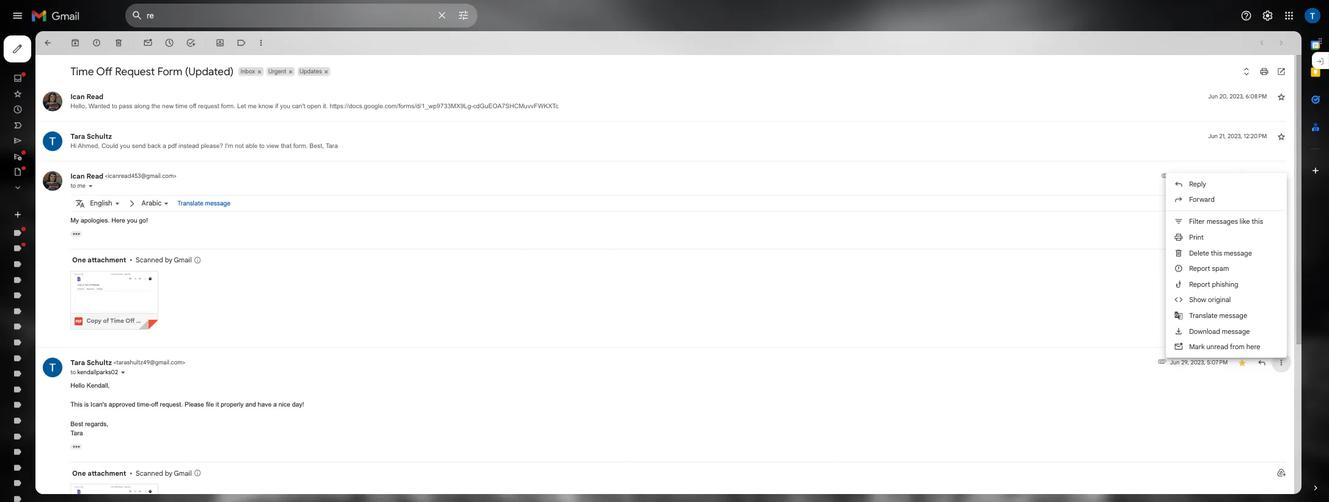 Task type: locate. For each thing, give the bounding box(es) containing it.
request
[[144, 81, 194, 98], [170, 397, 200, 406]]

-
[[202, 397, 205, 406]]

2 ican from the top
[[88, 215, 106, 226]]

add to tasks image
[[232, 48, 245, 60]]

aurora down yt
[[39, 364, 65, 375]]

could
[[127, 178, 148, 187]]

download attachment copy of time off request - google forms.pdf image
[[110, 389, 123, 402]]

aurora down aurora bubbles
[[39, 423, 65, 433]]

arabic option
[[177, 246, 202, 262]]

starred link
[[39, 112, 68, 123]]

tara right best,
[[407, 178, 423, 187]]

my apologies. here you go!
[[88, 271, 185, 280]]

0 horizontal spatial tara
[[88, 165, 106, 176]]

big
[[39, 481, 52, 492]]

0 horizontal spatial off
[[120, 81, 141, 98]]

1 vertical spatial form.
[[367, 178, 385, 187]]

report spam image
[[115, 48, 127, 60]]

sent
[[39, 171, 57, 182]]

to left 'pass'
[[140, 129, 147, 137]]

aurora for aurora bubbles
[[39, 403, 65, 414]]

1 horizontal spatial tara
[[407, 178, 423, 187]]

big data link
[[39, 481, 72, 492]]

read for ican read
[[108, 116, 129, 126]]

google
[[207, 397, 232, 406]]

request down delete image
[[144, 81, 194, 98]]

the
[[189, 129, 200, 137]]

one attachment •  scanned by gmail
[[88, 320, 240, 330]]

here
[[139, 271, 157, 280]]

form.
[[276, 129, 294, 137], [367, 178, 385, 187]]

arabic list box
[[177, 246, 214, 262]]

not
[[294, 178, 305, 187]]

2 vertical spatial you
[[159, 271, 172, 280]]

a
[[203, 178, 208, 187]]

aurora breeze link
[[39, 384, 94, 394]]

you left go! at the left bottom
[[159, 271, 172, 280]]

that
[[351, 178, 364, 187]]

aurora solace
[[39, 423, 93, 433]]

back
[[184, 178, 201, 187]]

to left review in the left of the page
[[91, 325, 99, 336]]

inbox
[[39, 93, 62, 103]]

0 vertical spatial read
[[108, 116, 129, 126]]

snoozed
[[39, 132, 73, 142]]

send
[[165, 178, 182, 187]]

navigation containing inbox
[[0, 39, 147, 502]]

translate
[[222, 249, 254, 259]]

important link
[[39, 151, 77, 162]]

1 vertical spatial ican
[[88, 215, 106, 226]]

main menu image
[[15, 12, 29, 27]]

navigation
[[0, 39, 147, 502]]

0 horizontal spatial time
[[88, 81, 117, 98]]

best,
[[387, 178, 405, 187]]

aurora for aurora whispers
[[39, 442, 65, 453]]

advanced search options image
[[568, 7, 592, 31]]

sent link
[[39, 171, 57, 182]]

1 read from the top
[[108, 116, 129, 126]]

0 vertical spatial tara
[[88, 165, 106, 176]]

copy of time off request - google forms.pdf
[[108, 397, 271, 406]]

ican up hello, on the top
[[88, 116, 106, 126]]

form. left let
[[276, 129, 294, 137]]

view
[[333, 178, 349, 187]]

ican
[[88, 116, 106, 126], [88, 215, 106, 226]]

able
[[307, 178, 322, 187]]

it.
[[404, 129, 410, 137]]

https://docs.google.com/forms/d/1_wp9733mx9lg-
[[412, 129, 592, 137]]

you right if
[[350, 129, 363, 137]]

aurora
[[39, 364, 65, 375], [39, 384, 65, 394], [39, 403, 65, 414], [39, 423, 65, 433], [39, 442, 65, 453]]

read left <
[[108, 215, 129, 226]]

ahmed,
[[97, 178, 125, 187]]

list
[[44, 103, 1330, 502]]

1 horizontal spatial time
[[138, 397, 155, 406]]

2 read from the top
[[108, 215, 129, 226]]

inbox link
[[39, 93, 62, 103]]

apologies.
[[101, 271, 137, 280]]

1 vertical spatial request
[[170, 397, 200, 406]]

1 vertical spatial tara
[[407, 178, 423, 187]]

read for ican read < icanread453@gmail.com
[[108, 215, 129, 226]]

show details image
[[150, 462, 157, 469]]

1 vertical spatial you
[[150, 178, 163, 187]]

review
[[101, 325, 128, 336]]

amazing link
[[39, 305, 75, 316]]

2 aurora from the top
[[39, 384, 65, 394]]

0 vertical spatial off
[[120, 81, 141, 98]]

request inside copy of time off request - google forms.pdf link
[[170, 397, 200, 406]]

by
[[206, 320, 216, 330]]

scanned
[[170, 320, 204, 330]]

you left send
[[150, 178, 163, 187]]

snooze image
[[205, 48, 218, 60]]

you for hi ahmed, could you send back a pdf instead please? i'm not able to view that form. best, tara
[[150, 178, 163, 187]]

ican for ican read < icanread453@gmail.com
[[88, 215, 106, 226]]

off down the report spam image
[[120, 81, 141, 98]]

1 horizontal spatial form.
[[367, 178, 385, 187]]

tara up hi
[[88, 165, 106, 176]]

off
[[120, 81, 141, 98], [157, 397, 168, 406]]

ican for ican read
[[88, 116, 106, 126]]

form. right that
[[367, 178, 385, 187]]

time
[[219, 129, 234, 137]]

1 ican from the top
[[88, 116, 106, 126]]

time right of
[[138, 397, 155, 406]]

3 aurora from the top
[[39, 403, 65, 414]]

please?
[[251, 178, 279, 187]]

delete image
[[142, 48, 154, 60]]

gmail image
[[39, 7, 106, 32]]

show trimmed content image
[[88, 289, 103, 296]]

ican left <
[[88, 215, 106, 226]]

0 vertical spatial ican
[[88, 116, 106, 126]]

to
[[140, 129, 147, 137], [324, 178, 331, 187], [91, 325, 99, 336], [88, 461, 95, 470]]

data
[[54, 481, 72, 492]]

tara
[[88, 165, 106, 176], [407, 178, 423, 187]]

go!
[[174, 271, 185, 280]]

hi
[[88, 178, 96, 187]]

time
[[88, 81, 117, 98], [138, 397, 155, 406]]

request left -
[[170, 397, 200, 406]]

you for my apologies. here you go!
[[159, 271, 172, 280]]

starred
[[39, 112, 68, 123]]

read up wanted
[[108, 116, 129, 126]]

hello,
[[88, 129, 108, 137]]

ican read < icanread453@gmail.com
[[88, 215, 217, 226]]

snoozed link
[[39, 132, 73, 142]]

clear search image
[[541, 7, 565, 31]]

aurora down aurora solace link
[[39, 442, 65, 453]]

1 vertical spatial read
[[108, 215, 129, 226]]

5 aurora from the top
[[39, 442, 65, 453]]

0 vertical spatial form.
[[276, 129, 294, 137]]

one
[[90, 320, 107, 330]]

1 vertical spatial off
[[157, 397, 168, 406]]

None search field
[[157, 5, 597, 34]]

aurora down aurora link
[[39, 384, 65, 394]]

1 aurora from the top
[[39, 364, 65, 375]]

can't
[[365, 129, 382, 137]]

time up the ican read in the top left of the page
[[88, 81, 117, 98]]

to up hello on the bottom of page
[[88, 461, 95, 470]]

scheduled
[[39, 190, 84, 201]]

4 aurora from the top
[[39, 423, 65, 433]]

aurora up aurora solace link
[[39, 403, 65, 414]]

off right add attachment to drive copy of time off request - google forms.pdf icon
[[157, 397, 168, 406]]

yt
[[39, 345, 49, 355]]

1 vertical spatial time
[[138, 397, 155, 406]]

to right able
[[324, 178, 331, 187]]

new
[[203, 129, 217, 137]]

0 vertical spatial time
[[88, 81, 117, 98]]

kendall,
[[108, 478, 137, 486]]



Task type: vqa. For each thing, say whether or not it's contained in the screenshot.
'Attachments to Review'
yes



Task type: describe. For each thing, give the bounding box(es) containing it.
let
[[297, 129, 308, 137]]

copy
[[108, 397, 127, 406]]

form
[[197, 81, 228, 98]]

aurora bubbles
[[39, 403, 99, 414]]

instead
[[223, 178, 249, 187]]

english option
[[113, 246, 140, 262]]

amazing
[[39, 305, 75, 316]]

0 horizontal spatial form.
[[276, 129, 294, 137]]

if
[[344, 129, 348, 137]]

(updated)
[[231, 81, 292, 98]]

aurora for aurora solace
[[39, 423, 65, 433]]

add attachment to drive copy of time off request - google forms.pdf image
[[134, 389, 146, 402]]

to inside "navigation"
[[91, 325, 99, 336]]

ican read
[[88, 116, 129, 126]]

aurora bubbles link
[[39, 403, 99, 414]]

list containing ican read
[[44, 103, 1330, 502]]

wanted
[[111, 129, 138, 137]]

1 horizontal spatial off
[[157, 397, 168, 406]]

message
[[256, 249, 288, 259]]

move to inbox image
[[269, 48, 281, 60]]

breeze
[[67, 384, 94, 394]]

open
[[384, 129, 402, 137]]

tara schultz
[[88, 165, 140, 176]]

copy of time off request - google forms.pdf link
[[88, 339, 271, 480]]

my
[[88, 271, 99, 280]]

0 vertical spatial you
[[350, 129, 363, 137]]

icanread453@gmail.com
[[135, 216, 217, 225]]

english list box
[[113, 246, 153, 262]]

off
[[237, 129, 245, 137]]

attachments to review link
[[39, 325, 128, 336]]

forms.pdf
[[234, 397, 271, 406]]

along
[[168, 129, 187, 137]]

pdf
[[210, 178, 221, 187]]

know
[[323, 129, 342, 137]]

attachments
[[39, 325, 88, 336]]

hi ahmed, could you send back a pdf instead please? i'm not able to view that form. best, tara
[[88, 178, 423, 187]]

scheduled link
[[39, 190, 84, 201]]

pass
[[149, 129, 166, 137]]

Search mail text field
[[183, 13, 538, 26]]

me
[[310, 129, 321, 137]]

pdf image
[[94, 397, 103, 406]]

0 vertical spatial request
[[144, 81, 194, 98]]

hello
[[88, 478, 106, 486]]

gmail
[[218, 320, 240, 330]]

schultz
[[108, 165, 140, 176]]

arabic
[[177, 248, 202, 259]]

yt link
[[39, 345, 49, 355]]

kendallparks02
[[97, 461, 148, 470]]

whispers
[[67, 442, 103, 453]]

important
[[39, 151, 77, 162]]

time off request form (updated)
[[88, 81, 292, 98]]

archive image
[[88, 48, 100, 60]]

translate message
[[222, 249, 288, 259]]

aurora whispers
[[39, 442, 103, 453]]

<
[[131, 216, 135, 225]]

i'm
[[281, 178, 292, 187]]

attachments to review
[[39, 325, 128, 336]]

aurora solace link
[[39, 423, 93, 433]]

request
[[248, 129, 274, 137]]

aurora breeze
[[39, 384, 94, 394]]

•
[[162, 320, 166, 330]]

time inside list
[[138, 397, 155, 406]]

aurora whispers link
[[39, 442, 103, 453]]

to kendallparks02
[[88, 461, 148, 470]]

big data
[[39, 481, 72, 492]]

aurora for aurora link
[[39, 364, 65, 375]]

solace
[[67, 423, 93, 433]]

hello, wanted to pass along the new time off request form. let me know if you can't open it. https://docs.google.com/forms/d/1_wp9733mx9lg-cdgueoa7shcmuvvfwkxtc
[[88, 129, 698, 137]]

english
[[113, 248, 140, 259]]

back image
[[54, 48, 66, 60]]

hello kendall,
[[88, 478, 139, 486]]

cdgueoa7shcmuvvfwkxtc
[[592, 129, 698, 137]]

bubbles
[[67, 403, 99, 414]]

search mail image
[[160, 9, 182, 31]]

attachment
[[110, 320, 158, 330]]

ican read cell
[[88, 215, 221, 226]]

aurora for aurora breeze
[[39, 384, 65, 394]]



